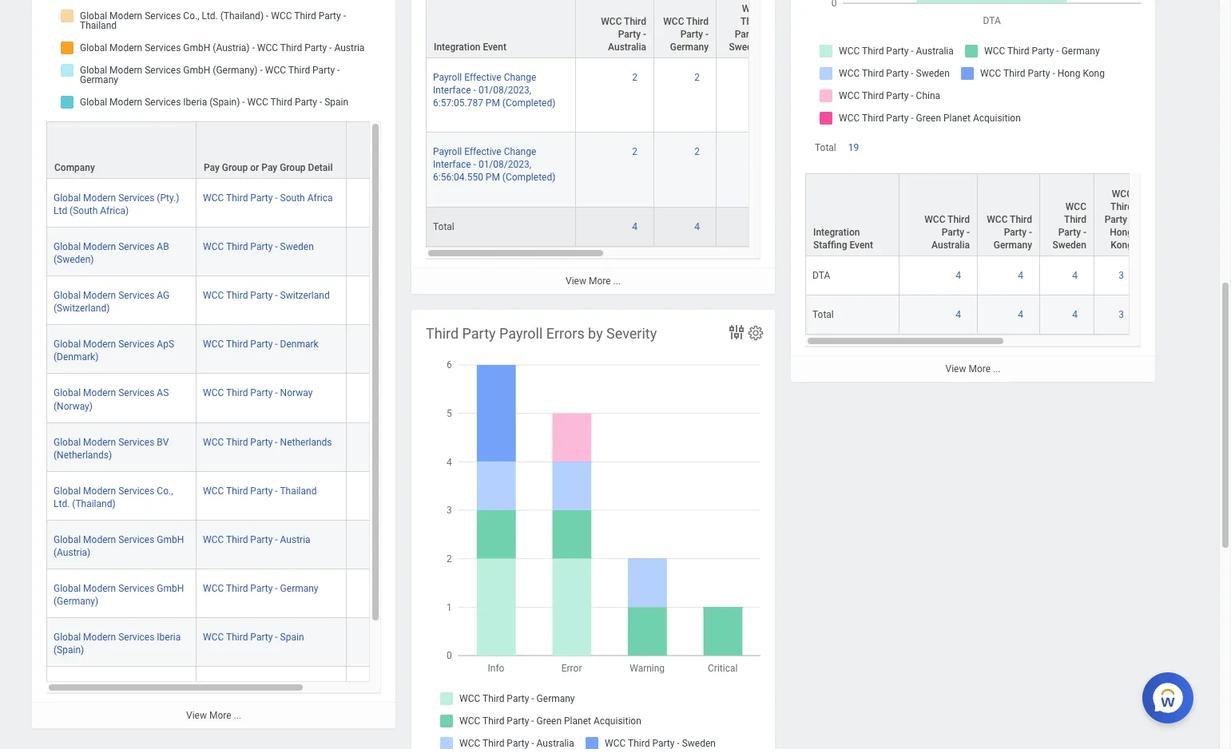 Task type: vqa. For each thing, say whether or not it's contained in the screenshot.
2nd wcc third party - sweden IMAGE from the bottom
yes



Task type: locate. For each thing, give the bounding box(es) containing it.
by
[[588, 325, 603, 342]]

10 total amount (reporting currency) image from the top
[[353, 632, 442, 645]]

7 global from the top
[[54, 486, 81, 497]]

view more ... inside view global payroll results element
[[186, 711, 241, 722]]

modern inside global modern services aps (denmark)
[[83, 339, 116, 350]]

(switzerland)
[[54, 303, 110, 314]]

services inside global modern services ab (sweden)
[[118, 241, 155, 253]]

pay
[[204, 162, 220, 173], [262, 162, 278, 173]]

(completed) for payroll effective change interface - 01/08/2023, 6:57:05.787 pm (completed)
[[503, 98, 556, 109]]

... inside view global payroll results element
[[234, 711, 241, 722]]

0 vertical spatial 3 button
[[1119, 269, 1127, 282]]

services inside global modern services (pty.) ltd (south africa)
[[118, 193, 155, 204]]

2 3 from the top
[[1119, 309, 1125, 321]]

total element down the dta
[[813, 306, 834, 321]]

2 horizontal spatial wcc third party - sweden
[[1053, 201, 1087, 251]]

modern up (austria)
[[83, 535, 116, 546]]

services
[[118, 193, 155, 204], [118, 241, 155, 253], [118, 290, 155, 302], [118, 339, 155, 350], [118, 388, 155, 399], [118, 437, 155, 448], [118, 486, 155, 497], [118, 535, 155, 546], [118, 584, 155, 595], [118, 633, 155, 644]]

1 vertical spatial integration
[[814, 227, 861, 238]]

1 horizontal spatial integration
[[814, 227, 861, 238]]

0 horizontal spatial wcc third party - germany button
[[655, 0, 716, 58]]

1 change from the top
[[504, 72, 537, 83]]

1 modern from the top
[[83, 193, 116, 204]]

services up the africa)
[[118, 193, 155, 204]]

wcc third party - australia column header for 4
[[900, 173, 979, 257]]

view for pay group or pay group detail
[[186, 711, 207, 722]]

1 vertical spatial wcc third party - australia column header
[[900, 173, 979, 257]]

wcc third party - spain
[[203, 633, 304, 644]]

(completed) right 6:56:04.550
[[503, 172, 556, 183]]

0 vertical spatial ...
[[614, 275, 621, 287]]

staffing
[[814, 240, 848, 251]]

01/08/2023, inside payroll effective change interface - 01/08/2023, 6:57:05.787 pm (completed)
[[479, 85, 532, 96]]

payroll effective change interface - 01/08/2023, 6:57:05.787 pm (completed)
[[433, 72, 556, 109]]

0 vertical spatial wcc third party - sweden button
[[717, 0, 771, 58]]

modern up the africa)
[[83, 193, 116, 204]]

bv
[[157, 437, 169, 448]]

4 global from the top
[[54, 339, 81, 350]]

2 horizontal spatial more
[[969, 364, 991, 375]]

9 modern from the top
[[83, 584, 116, 595]]

view more ... link for wcc third party - australia
[[791, 356, 1156, 382]]

0 vertical spatial view more ...
[[566, 275, 621, 287]]

wcc third party - germany column header
[[655, 0, 717, 59], [979, 173, 1041, 257]]

integration staffing event column header
[[806, 173, 900, 257]]

integration event button
[[427, 0, 576, 58]]

1 horizontal spatial group
[[280, 162, 306, 173]]

total up (reporting
[[384, 137, 405, 148]]

10 modern from the top
[[83, 633, 116, 644]]

1 vertical spatial view
[[946, 364, 967, 375]]

hong
[[1111, 227, 1134, 238]]

sweden for the leftmost wcc third party - sweden popup button
[[730, 42, 763, 53]]

1 global from the top
[[54, 193, 81, 204]]

2 vertical spatial view more ...
[[186, 711, 241, 722]]

2 vertical spatial more
[[209, 711, 231, 722]]

effective inside payroll effective change interface - 01/08/2023, 6:56:04.550 pm (completed)
[[465, 147, 502, 158]]

0 vertical spatial wcc third party - australia button
[[576, 0, 654, 58]]

...
[[614, 275, 621, 287], [994, 364, 1001, 375], [234, 711, 241, 722]]

pay right or
[[262, 162, 278, 173]]

- inside the wcc third party - austria link
[[275, 535, 278, 546]]

1 services from the top
[[118, 193, 155, 204]]

wcc third party - germany for 2
[[664, 16, 709, 53]]

10 global from the top
[[54, 633, 81, 644]]

01/08/2023, inside payroll effective change interface - 01/08/2023, 6:56:04.550 pm (completed)
[[479, 159, 532, 171]]

3 inside row
[[1119, 270, 1125, 281]]

0 vertical spatial wcc third party - germany button
[[655, 0, 716, 58]]

1 vertical spatial pm
[[486, 172, 500, 183]]

severity
[[607, 325, 657, 342]]

pay group or pay group detail column header
[[197, 121, 347, 179]]

wcc third party - sweden image
[[724, 71, 764, 84], [724, 146, 764, 159], [724, 220, 764, 233]]

0 horizontal spatial wcc third party - australia
[[601, 16, 647, 53]]

0 horizontal spatial event
[[483, 42, 507, 53]]

- inside wcc third party - norway link
[[275, 388, 278, 399]]

wcc third party - australia column header inside "worker changes sent to third-party payroll" element
[[900, 173, 979, 257]]

0 vertical spatial total element
[[433, 218, 455, 232]]

2 vertical spatial view
[[186, 711, 207, 722]]

8 modern from the top
[[83, 535, 116, 546]]

wcc third party - germany
[[664, 16, 709, 53], [988, 214, 1033, 251], [203, 584, 319, 595]]

8 total amount (reporting currency) image from the top
[[353, 534, 442, 547]]

wcc third party - sweden column header
[[1041, 173, 1095, 257]]

modern up '(sweden)'
[[83, 241, 116, 253]]

1 vertical spatial wcc third party - germany column header
[[979, 173, 1041, 257]]

01/08/2023, up 6:57:05.787
[[479, 85, 532, 96]]

- inside the wcc third party - germany link
[[275, 584, 278, 595]]

0 vertical spatial wcc third party - germany
[[664, 16, 709, 53]]

payroll up 6:56:04.550
[[433, 147, 462, 158]]

wcc third party - germany inside workers sent to third-party payroll element
[[664, 16, 709, 53]]

1 horizontal spatial wcc third party - sweden button
[[1041, 174, 1094, 256]]

2 change from the top
[[504, 147, 537, 158]]

2 3 button from the top
[[1119, 309, 1127, 321]]

row containing dta
[[806, 257, 1232, 296]]

1 vertical spatial ...
[[994, 364, 1001, 375]]

0 horizontal spatial group
[[222, 162, 248, 173]]

19 button
[[849, 141, 862, 154]]

2 modern from the top
[[83, 241, 116, 253]]

global for (sweden)
[[54, 241, 81, 253]]

1 vertical spatial 3
[[1119, 309, 1125, 321]]

1 horizontal spatial germany
[[671, 42, 709, 53]]

services inside global modern services co., ltd. (thailand)
[[118, 486, 155, 497]]

modern up (germany)
[[83, 584, 116, 595]]

services left ag
[[118, 290, 155, 302]]

change inside payroll effective change interface - 01/08/2023, 6:56:04.550 pm (completed)
[[504, 147, 537, 158]]

gmbh up the iberia
[[157, 584, 184, 595]]

global up (netherlands) at the left bottom
[[54, 437, 81, 448]]

3 global from the top
[[54, 290, 81, 302]]

1 horizontal spatial wcc third party - germany
[[664, 16, 709, 53]]

party
[[618, 29, 641, 40], [681, 29, 704, 40], [735, 29, 758, 40], [251, 193, 273, 204], [1105, 214, 1128, 225], [942, 227, 965, 238], [1005, 227, 1027, 238], [1059, 227, 1082, 238], [251, 241, 273, 253], [251, 290, 273, 302], [463, 325, 496, 342], [251, 339, 273, 350], [251, 388, 273, 399], [251, 437, 273, 448], [251, 486, 273, 497], [251, 535, 273, 546], [251, 584, 273, 595], [251, 633, 273, 644]]

global for (austria)
[[54, 535, 81, 546]]

other row
[[46, 668, 449, 707]]

6 total amount (reporting currency) image from the top
[[353, 436, 442, 449]]

total inside total amount (reporting currency)
[[384, 137, 405, 148]]

2 pm from the top
[[486, 172, 500, 183]]

gmbh
[[157, 535, 184, 546], [157, 584, 184, 595]]

1 horizontal spatial view
[[566, 275, 587, 287]]

interface up 6:57:05.787
[[433, 85, 471, 96]]

services down global modern services co., ltd. (thailand)
[[118, 535, 155, 546]]

row containing global modern services ag (switzerland)
[[46, 277, 449, 326]]

4 modern from the top
[[83, 339, 116, 350]]

1 vertical spatial effective
[[465, 147, 502, 158]]

5 total amount (reporting currency) image from the top
[[353, 387, 442, 400]]

6 modern from the top
[[83, 437, 116, 448]]

integration up staffing
[[814, 227, 861, 238]]

2 vertical spatial germany
[[280, 584, 319, 595]]

0 horizontal spatial wcc third party - sweden
[[203, 241, 314, 253]]

1 vertical spatial wcc third party - australia button
[[900, 174, 978, 256]]

1 vertical spatial change
[[504, 147, 537, 158]]

0 horizontal spatial germany
[[280, 584, 319, 595]]

wcc third party - australia column header inside workers sent to third-party payroll element
[[576, 0, 655, 59]]

wcc third party - australia for 4
[[925, 214, 971, 251]]

total down the dta
[[813, 309, 834, 321]]

global inside global modern services co., ltd. (thailand)
[[54, 486, 81, 497]]

total for total element within the workers sent to third-party payroll element
[[433, 221, 455, 232]]

2 wcc third party - sweden image from the top
[[724, 146, 764, 159]]

effective up 6:56:04.550
[[465, 147, 502, 158]]

3 for dta
[[1119, 270, 1125, 281]]

(completed) inside payroll effective change interface - 01/08/2023, 6:57:05.787 pm (completed)
[[503, 98, 556, 109]]

wcc third party - australia column header
[[576, 0, 655, 59], [900, 173, 979, 257]]

global up ltd.
[[54, 486, 81, 497]]

global modern services ag (switzerland) link
[[54, 287, 170, 314]]

1 wcc third party - sweden image from the top
[[724, 71, 764, 84]]

change
[[504, 72, 537, 83], [504, 147, 537, 158]]

(completed) for payroll effective change interface - 01/08/2023, 6:56:04.550 pm (completed)
[[503, 172, 556, 183]]

interface inside payroll effective change interface - 01/08/2023, 6:56:04.550 pm (completed)
[[433, 159, 471, 171]]

10 services from the top
[[118, 633, 155, 644]]

3 total amount (reporting currency) image from the top
[[353, 290, 442, 302]]

1 vertical spatial view more ...
[[946, 364, 1001, 375]]

row containing wcc third party - hong kong
[[806, 173, 1232, 257]]

modern up "(norway)"
[[83, 388, 116, 399]]

modern inside global modern services iberia (spain)
[[83, 633, 116, 644]]

0 horizontal spatial wcc third party - germany column header
[[655, 0, 717, 59]]

0 vertical spatial 01/08/2023,
[[479, 85, 532, 96]]

company button
[[47, 122, 196, 178]]

other element
[[54, 678, 77, 693]]

1 horizontal spatial ...
[[614, 275, 621, 287]]

0 horizontal spatial wcc third party - australia button
[[576, 0, 654, 58]]

total inside workers sent to third-party payroll element
[[433, 221, 455, 232]]

wcc third party - germany inside view global payroll results element
[[203, 584, 319, 595]]

services left co.,
[[118, 486, 155, 497]]

0 vertical spatial germany
[[671, 42, 709, 53]]

third party payroll errors by severity element
[[412, 310, 775, 750]]

0 vertical spatial interface
[[433, 85, 471, 96]]

1 horizontal spatial wcc third party - australia button
[[900, 174, 978, 256]]

3 services from the top
[[118, 290, 155, 302]]

payroll
[[433, 72, 462, 83], [433, 147, 462, 158], [500, 325, 543, 342]]

wcc third party - denmark
[[203, 339, 319, 350]]

2 vertical spatial wcc third party - sweden image
[[724, 220, 764, 233]]

1 horizontal spatial pay
[[262, 162, 278, 173]]

worker changes sent to third-party payroll element
[[791, 0, 1232, 382]]

global modern services (pty.) ltd (south africa) link
[[54, 189, 179, 217]]

global modern services iberia (spain) link
[[54, 629, 181, 657]]

interface inside payroll effective change interface - 01/08/2023, 6:57:05.787 pm (completed)
[[433, 85, 471, 96]]

1 horizontal spatial wcc third party - australia column header
[[900, 173, 979, 257]]

0 vertical spatial wcc third party - australia
[[601, 16, 647, 53]]

modern inside global modern services gmbh (austria)
[[83, 535, 116, 546]]

row containing global modern services co., ltd. (thailand)
[[46, 472, 449, 521]]

(completed) inside payroll effective change interface - 01/08/2023, 6:56:04.550 pm (completed)
[[503, 172, 556, 183]]

11 total amount (reporting currency) image from the top
[[353, 681, 442, 694]]

0 horizontal spatial view more ...
[[186, 711, 241, 722]]

8 global from the top
[[54, 535, 81, 546]]

total element down 6:56:04.550
[[433, 218, 455, 232]]

7 services from the top
[[118, 486, 155, 497]]

7 total amount (reporting currency) image from the top
[[353, 485, 442, 498]]

2 gmbh from the top
[[157, 584, 184, 595]]

1 horizontal spatial sweden
[[730, 42, 763, 53]]

more for wcc third party - australia
[[969, 364, 991, 375]]

2 total amount (reporting currency) image from the top
[[353, 241, 442, 253]]

global inside global modern services iberia (spain)
[[54, 633, 81, 644]]

company
[[54, 162, 95, 173]]

1 horizontal spatial wcc third party - germany button
[[979, 174, 1040, 256]]

6 global from the top
[[54, 437, 81, 448]]

0 vertical spatial view more ... link
[[412, 267, 775, 294]]

modern inside global modern services co., ltd. (thailand)
[[83, 486, 116, 497]]

view more ... link inside "worker changes sent to third-party payroll" element
[[791, 356, 1156, 382]]

... inside "worker changes sent to third-party payroll" element
[[994, 364, 1001, 375]]

global modern services aps (denmark) link
[[54, 336, 174, 363]]

total amount (reporting currency) image for wcc third party - netherlands
[[353, 436, 442, 449]]

0 vertical spatial payroll
[[433, 72, 462, 83]]

modern up (switzerland)
[[83, 290, 116, 302]]

1 horizontal spatial wcc third party - australia
[[925, 214, 971, 251]]

row containing wcc third party - sweden
[[426, 0, 1005, 59]]

1 3 from the top
[[1119, 270, 1125, 281]]

1 vertical spatial wcc third party - sweden image
[[724, 146, 764, 159]]

5 modern from the top
[[83, 388, 116, 399]]

wcc third party - sweden inside view global payroll results element
[[203, 241, 314, 253]]

2 horizontal spatial ...
[[994, 364, 1001, 375]]

6 services from the top
[[118, 437, 155, 448]]

01/08/2023,
[[479, 85, 532, 96], [479, 159, 532, 171]]

6:56:04.550
[[433, 172, 484, 183]]

3 modern from the top
[[83, 290, 116, 302]]

1 vertical spatial wcc third party - germany
[[988, 214, 1033, 251]]

0 vertical spatial event
[[483, 42, 507, 53]]

integration for event
[[434, 42, 481, 53]]

wcc third party - switzerland
[[203, 290, 330, 302]]

australia inside workers sent to third-party payroll element
[[608, 42, 647, 53]]

- inside wcc third party - denmark link
[[275, 339, 278, 350]]

kong
[[1111, 240, 1134, 251]]

0 vertical spatial (completed)
[[503, 98, 556, 109]]

global up (denmark)
[[54, 339, 81, 350]]

- inside wcc third party - switzerland link
[[275, 290, 278, 302]]

global up (austria)
[[54, 535, 81, 546]]

wcc third party - sweden image for payroll effective change interface - 01/08/2023, 6:56:04.550 pm (completed)
[[724, 146, 764, 159]]

1 vertical spatial 3 button
[[1119, 309, 1127, 321]]

global inside global modern services as (norway)
[[54, 388, 81, 399]]

modern for (switzerland)
[[83, 290, 116, 302]]

modern inside global modern services gmbh (germany)
[[83, 584, 116, 595]]

global up (spain)
[[54, 633, 81, 644]]

services inside global modern services as (norway)
[[118, 388, 155, 399]]

(spain)
[[54, 645, 84, 657]]

0 horizontal spatial sweden
[[280, 241, 314, 253]]

1 interface from the top
[[433, 85, 471, 96]]

2 horizontal spatial view more ...
[[946, 364, 1001, 375]]

effective for 6:57:05.787
[[465, 72, 502, 83]]

1 horizontal spatial more
[[589, 275, 611, 287]]

wcc third party - hong kong button
[[1095, 174, 1141, 256]]

-
[[644, 29, 647, 40], [706, 29, 709, 40], [760, 29, 763, 40], [474, 85, 476, 96], [474, 159, 476, 171], [275, 193, 278, 204], [1130, 214, 1134, 225], [967, 227, 971, 238], [1030, 227, 1033, 238], [1084, 227, 1087, 238], [275, 241, 278, 253], [275, 290, 278, 302], [275, 339, 278, 350], [275, 388, 278, 399], [275, 437, 278, 448], [275, 486, 278, 497], [275, 535, 278, 546], [275, 584, 278, 595], [275, 633, 278, 644]]

5 services from the top
[[118, 388, 155, 399]]

wcc
[[743, 3, 763, 14], [601, 16, 622, 27], [664, 16, 685, 27], [1113, 189, 1134, 200], [203, 193, 224, 204], [1066, 201, 1087, 213], [925, 214, 946, 225], [988, 214, 1009, 225], [203, 241, 224, 253], [203, 290, 224, 302], [203, 339, 224, 350], [203, 388, 224, 399], [203, 437, 224, 448], [203, 486, 224, 497], [203, 535, 224, 546], [203, 584, 224, 595], [203, 633, 224, 644]]

more inside view global payroll results element
[[209, 711, 231, 722]]

integration inside popup button
[[434, 42, 481, 53]]

row containing global modern services gmbh (austria)
[[46, 521, 449, 570]]

row containing global modern services as (norway)
[[46, 375, 449, 423]]

total down 6:56:04.550
[[433, 221, 455, 232]]

4 services from the top
[[118, 339, 155, 350]]

5 global from the top
[[54, 388, 81, 399]]

group
[[222, 162, 248, 173], [280, 162, 306, 173]]

services inside global modern services aps (denmark)
[[118, 339, 155, 350]]

pm
[[486, 98, 500, 109], [486, 172, 500, 183]]

4 button
[[633, 220, 640, 233], [695, 220, 703, 233], [956, 269, 964, 282], [1019, 269, 1027, 282], [1073, 269, 1081, 282], [956, 309, 964, 321], [1019, 309, 1027, 321], [1073, 309, 1081, 321]]

1 pay from the left
[[204, 162, 220, 173]]

0 horizontal spatial wcc third party - germany
[[203, 584, 319, 595]]

1 vertical spatial total element
[[813, 306, 834, 321]]

sweden inside view global payroll results element
[[280, 241, 314, 253]]

payroll left errors
[[500, 325, 543, 342]]

germany
[[671, 42, 709, 53], [994, 240, 1033, 251], [280, 584, 319, 595]]

global up "(norway)"
[[54, 388, 81, 399]]

1 01/08/2023, from the top
[[479, 85, 532, 96]]

2 (completed) from the top
[[503, 172, 556, 183]]

wcc third party - switzerland link
[[203, 287, 330, 302]]

total element
[[433, 218, 455, 232], [813, 306, 834, 321]]

0 vertical spatial pm
[[486, 98, 500, 109]]

wcc third party - australia inside "worker changes sent to third-party payroll" element
[[925, 214, 971, 251]]

services for global modern services bv (netherlands)
[[118, 437, 155, 448]]

interface up 6:56:04.550
[[433, 159, 471, 171]]

1 total amount (reporting currency) image from the top
[[353, 192, 442, 205]]

change for payroll effective change interface - 01/08/2023, 6:56:04.550 pm (completed)
[[504, 147, 537, 158]]

sweden inside workers sent to third-party payroll element
[[730, 42, 763, 53]]

1 horizontal spatial view more ... link
[[412, 267, 775, 294]]

services for global modern services (pty.) ltd (south africa)
[[118, 193, 155, 204]]

0 horizontal spatial australia
[[608, 42, 647, 53]]

1 horizontal spatial wcc third party - germany column header
[[979, 173, 1041, 257]]

payroll up 6:57:05.787
[[433, 72, 462, 83]]

services inside global modern services gmbh (germany)
[[118, 584, 155, 595]]

effective inside payroll effective change interface - 01/08/2023, 6:57:05.787 pm (completed)
[[465, 72, 502, 83]]

sweden for wcc third party - sweden popup button in column header
[[1053, 240, 1087, 251]]

change inside payroll effective change interface - 01/08/2023, 6:57:05.787 pm (completed)
[[504, 72, 537, 83]]

0 vertical spatial wcc third party - australia column header
[[576, 0, 655, 59]]

global for ltd.
[[54, 486, 81, 497]]

1 gmbh from the top
[[157, 535, 184, 546]]

1 3 button from the top
[[1119, 269, 1127, 282]]

global modern services (pty.) ltd (south africa)
[[54, 193, 179, 217]]

modern inside global modern services (pty.) ltd (south africa)
[[83, 193, 116, 204]]

3
[[1119, 270, 1125, 281], [1119, 309, 1125, 321]]

total
[[384, 137, 405, 148], [815, 142, 837, 153], [433, 221, 455, 232], [813, 309, 834, 321]]

modern up (thailand)
[[83, 486, 116, 497]]

row containing payroll effective change interface - 01/08/2023, 6:57:05.787 pm (completed)
[[426, 58, 1005, 133]]

2 01/08/2023, from the top
[[479, 159, 532, 171]]

1 vertical spatial wcc third party - germany button
[[979, 174, 1040, 256]]

wcc third party - hong kong
[[1105, 189, 1134, 251]]

global up (switzerland)
[[54, 290, 81, 302]]

2 vertical spatial wcc third party - germany
[[203, 584, 319, 595]]

total element inside workers sent to third-party payroll element
[[433, 218, 455, 232]]

4
[[633, 221, 638, 232], [695, 221, 700, 232], [956, 270, 962, 281], [1019, 270, 1024, 281], [1073, 270, 1078, 281], [956, 309, 962, 321], [1019, 309, 1024, 321], [1073, 309, 1078, 321]]

2 global from the top
[[54, 241, 81, 253]]

integration up payroll effective change interface - 01/08/2023, 6:57:05.787 pm (completed) link
[[434, 42, 481, 53]]

pay group or pay group detail button
[[197, 122, 346, 178]]

0 horizontal spatial integration
[[434, 42, 481, 53]]

ltd
[[54, 205, 67, 217]]

1 horizontal spatial total element
[[813, 306, 834, 321]]

global up ltd
[[54, 193, 81, 204]]

1 vertical spatial interface
[[433, 159, 471, 171]]

pm right 6:57:05.787
[[486, 98, 500, 109]]

2 group from the left
[[280, 162, 306, 173]]

wcc third party - norway
[[203, 388, 313, 399]]

change for payroll effective change interface - 01/08/2023, 6:57:05.787 pm (completed)
[[504, 72, 537, 83]]

global inside global modern services gmbh (austria)
[[54, 535, 81, 546]]

row containing global modern services gmbh (germany)
[[46, 570, 449, 619]]

1 (completed) from the top
[[503, 98, 556, 109]]

wcc third party - australia button
[[576, 0, 654, 58], [900, 174, 978, 256]]

total element inside "worker changes sent to third-party payroll" element
[[813, 306, 834, 321]]

0 vertical spatial 3
[[1119, 270, 1125, 281]]

9 global from the top
[[54, 584, 81, 595]]

pm inside payroll effective change interface - 01/08/2023, 6:56:04.550 pm (completed)
[[486, 172, 500, 183]]

germany inside view global payroll results element
[[280, 584, 319, 595]]

modern inside global modern services ag (switzerland)
[[83, 290, 116, 302]]

wcc third party - germany inside "worker changes sent to third-party payroll" element
[[988, 214, 1033, 251]]

view more ... for pay group or pay group detail
[[186, 711, 241, 722]]

pm right 6:56:04.550
[[486, 172, 500, 183]]

0 vertical spatial effective
[[465, 72, 502, 83]]

wcc third party - australia button inside workers sent to third-party payroll element
[[576, 0, 654, 58]]

configure and view chart data image
[[728, 323, 747, 342]]

modern inside global modern services as (norway)
[[83, 388, 116, 399]]

global inside global modern services aps (denmark)
[[54, 339, 81, 350]]

2 interface from the top
[[433, 159, 471, 171]]

0 vertical spatial view
[[566, 275, 587, 287]]

modern up (denmark)
[[83, 339, 116, 350]]

0 horizontal spatial view
[[186, 711, 207, 722]]

wcc third party - australia inside workers sent to third-party payroll element
[[601, 16, 647, 53]]

view
[[566, 275, 587, 287], [946, 364, 967, 375], [186, 711, 207, 722]]

total amount (reporting currency) image for wcc third party - spain
[[353, 632, 442, 645]]

view inside view global payroll results element
[[186, 711, 207, 722]]

global inside global modern services (pty.) ltd (south africa)
[[54, 193, 81, 204]]

services inside global modern services gmbh (austria)
[[118, 535, 155, 546]]

total amount (reporting currency) image inside other row
[[353, 681, 442, 694]]

payroll inside payroll effective change interface - 01/08/2023, 6:57:05.787 pm (completed)
[[433, 72, 462, 83]]

row containing global modern services ab (sweden)
[[46, 228, 449, 277]]

modern up (spain)
[[83, 633, 116, 644]]

wcc third party - germany for 4
[[988, 214, 1033, 251]]

9 total amount (reporting currency) image from the top
[[353, 583, 442, 596]]

global for (norway)
[[54, 388, 81, 399]]

services left bv at the bottom left
[[118, 437, 155, 448]]

2 services from the top
[[118, 241, 155, 253]]

africa
[[308, 193, 333, 204]]

2 vertical spatial view more ... link
[[32, 703, 396, 729]]

sweden inside column header
[[1053, 240, 1087, 251]]

2 button
[[633, 71, 640, 84], [695, 71, 703, 84], [633, 146, 640, 159], [695, 146, 703, 159]]

modern inside 'global modern services bv (netherlands)'
[[83, 437, 116, 448]]

2 horizontal spatial view more ... link
[[791, 356, 1156, 382]]

1 horizontal spatial event
[[850, 240, 874, 251]]

01/08/2023, up 6:56:04.550
[[479, 159, 532, 171]]

0 vertical spatial change
[[504, 72, 537, 83]]

8 services from the top
[[118, 535, 155, 546]]

1 vertical spatial payroll
[[433, 147, 462, 158]]

1 vertical spatial germany
[[994, 240, 1033, 251]]

more inside "worker changes sent to third-party payroll" element
[[969, 364, 991, 375]]

gmbh down co.,
[[157, 535, 184, 546]]

global
[[54, 193, 81, 204], [54, 241, 81, 253], [54, 290, 81, 302], [54, 339, 81, 350], [54, 388, 81, 399], [54, 437, 81, 448], [54, 486, 81, 497], [54, 535, 81, 546], [54, 584, 81, 595], [54, 633, 81, 644]]

0 vertical spatial wcc third party - sweden image
[[724, 71, 764, 84]]

- inside the wcc third party - spain link
[[275, 633, 278, 644]]

global up (germany)
[[54, 584, 81, 595]]

9 services from the top
[[118, 584, 155, 595]]

event inside integration staffing event
[[850, 240, 874, 251]]

4 total amount (reporting currency) image from the top
[[353, 338, 442, 351]]

modern up (netherlands) at the left bottom
[[83, 437, 116, 448]]

wcc third party - germany column header for 4
[[979, 173, 1041, 257]]

group left detail
[[280, 162, 306, 173]]

party inside the wcc third party - hong kong
[[1105, 214, 1128, 225]]

austria
[[280, 535, 311, 546]]

total amount (reporting currency) image for wcc third party - switzerland
[[353, 290, 442, 302]]

global inside global modern services ag (switzerland)
[[54, 290, 81, 302]]

wcc third party - sweden
[[730, 3, 763, 53], [1053, 201, 1087, 251], [203, 241, 314, 253]]

gmbh inside global modern services gmbh (germany)
[[157, 584, 184, 595]]

(completed) up payroll effective change interface - 01/08/2023, 6:56:04.550 pm (completed) link
[[503, 98, 556, 109]]

global for (netherlands)
[[54, 437, 81, 448]]

0 horizontal spatial pay
[[204, 162, 220, 173]]

global inside global modern services ab (sweden)
[[54, 241, 81, 253]]

1 vertical spatial australia
[[932, 240, 971, 251]]

event
[[483, 42, 507, 53], [850, 240, 874, 251]]

change down 'integration event' column header
[[504, 72, 537, 83]]

event right staffing
[[850, 240, 874, 251]]

germany inside workers sent to third-party payroll element
[[671, 42, 709, 53]]

0 vertical spatial gmbh
[[157, 535, 184, 546]]

modern for (netherlands)
[[83, 437, 116, 448]]

payroll effective change interface - 01/08/2023, 6:56:04.550 pm (completed)
[[433, 147, 556, 183]]

2 effective from the top
[[465, 147, 502, 158]]

- inside payroll effective change interface - 01/08/2023, 6:57:05.787 pm (completed)
[[474, 85, 476, 96]]

group left or
[[222, 162, 248, 173]]

services down global modern services gmbh (austria)
[[118, 584, 155, 595]]

(sweden)
[[54, 254, 94, 265]]

third inside the wcc third party - hong kong
[[1111, 201, 1134, 213]]

services left aps
[[118, 339, 155, 350]]

global for ltd
[[54, 193, 81, 204]]

services for global modern services as (norway)
[[118, 388, 155, 399]]

wcc third party - australia
[[601, 16, 647, 53], [925, 214, 971, 251]]

1 vertical spatial (completed)
[[503, 172, 556, 183]]

integration inside integration staffing event
[[814, 227, 861, 238]]

1 group from the left
[[222, 162, 248, 173]]

global up '(sweden)'
[[54, 241, 81, 253]]

australia for 4
[[932, 240, 971, 251]]

services inside global modern services ag (switzerland)
[[118, 290, 155, 302]]

view more ... for wcc third party - australia
[[946, 364, 1001, 375]]

1 vertical spatial more
[[969, 364, 991, 375]]

germany inside "worker changes sent to third-party payroll" element
[[994, 240, 1033, 251]]

total for total amount (reporting currency)
[[384, 137, 405, 148]]

effective down integration event
[[465, 72, 502, 83]]

total amount (reporting currency) image
[[353, 192, 442, 205], [353, 241, 442, 253], [353, 290, 442, 302], [353, 338, 442, 351], [353, 387, 442, 400], [353, 436, 442, 449], [353, 485, 442, 498], [353, 534, 442, 547], [353, 583, 442, 596], [353, 632, 442, 645], [353, 681, 442, 694]]

row containing global modern services aps (denmark)
[[46, 326, 449, 375]]

company column header
[[46, 121, 197, 179]]

integration for staffing
[[814, 227, 861, 238]]

south
[[280, 193, 305, 204]]

2 horizontal spatial germany
[[994, 240, 1033, 251]]

1 effective from the top
[[465, 72, 502, 83]]

view more ... inside workers sent to third-party payroll element
[[566, 275, 621, 287]]

1 horizontal spatial australia
[[932, 240, 971, 251]]

total amount (reporting currency) image for wcc third party - sweden
[[353, 241, 442, 253]]

- inside wcc third party - thailand link
[[275, 486, 278, 497]]

row
[[426, 0, 1005, 59], [426, 58, 1005, 133], [46, 121, 449, 179], [426, 133, 1005, 208], [806, 173, 1232, 257], [46, 179, 449, 228], [426, 208, 1005, 247], [46, 228, 449, 277], [806, 257, 1232, 296], [46, 277, 449, 326], [806, 296, 1232, 335], [46, 326, 449, 375], [46, 375, 449, 423], [46, 423, 449, 472], [46, 472, 449, 521], [46, 521, 449, 570], [46, 570, 449, 619], [46, 619, 449, 668]]

germany for 4
[[994, 240, 1033, 251]]

7 modern from the top
[[83, 486, 116, 497]]

2 horizontal spatial sweden
[[1053, 240, 1087, 251]]

gmbh for global modern services gmbh (austria)
[[157, 535, 184, 546]]

2
[[633, 72, 638, 83], [695, 72, 700, 83], [633, 147, 638, 158], [695, 147, 700, 158]]

pm inside payroll effective change interface - 01/08/2023, 6:57:05.787 pm (completed)
[[486, 98, 500, 109]]

services left as
[[118, 388, 155, 399]]

services left the iberia
[[118, 633, 155, 644]]

payroll inside payroll effective change interface - 01/08/2023, 6:56:04.550 pm (completed)
[[433, 147, 462, 158]]

wcc third party - thailand
[[203, 486, 317, 497]]

pay left or
[[204, 162, 220, 173]]

- inside wcc third party - south africa link
[[275, 193, 278, 204]]

wcc third party - sweden button
[[717, 0, 771, 58], [1041, 174, 1094, 256]]

integration
[[434, 42, 481, 53], [814, 227, 861, 238]]

services left ab
[[118, 241, 155, 253]]

gmbh inside global modern services gmbh (austria)
[[157, 535, 184, 546]]

global modern services as (norway)
[[54, 388, 169, 412]]

0 horizontal spatial ...
[[234, 711, 241, 722]]

change down payroll effective change interface - 01/08/2023, 6:57:05.787 pm (completed)
[[504, 147, 537, 158]]

1 pm from the top
[[486, 98, 500, 109]]

ab
[[157, 241, 169, 253]]

third
[[624, 16, 647, 27], [687, 16, 709, 27], [741, 16, 763, 27], [226, 193, 248, 204], [1111, 201, 1134, 213], [948, 214, 971, 225], [1011, 214, 1033, 225], [1065, 214, 1087, 225], [226, 241, 248, 253], [226, 290, 248, 302], [426, 325, 459, 342], [226, 339, 248, 350], [226, 388, 248, 399], [226, 437, 248, 448], [226, 486, 248, 497], [226, 535, 248, 546], [226, 584, 248, 595], [226, 633, 248, 644]]

0 horizontal spatial total element
[[433, 218, 455, 232]]

total amount (reporting currency) image for wcc third party - austria
[[353, 534, 442, 547]]

interface for 6:56:04.550
[[433, 159, 471, 171]]

1 vertical spatial wcc third party - sweden button
[[1041, 174, 1094, 256]]

event up payroll effective change interface - 01/08/2023, 6:57:05.787 pm (completed) link
[[483, 42, 507, 53]]

effective
[[465, 72, 502, 83], [465, 147, 502, 158]]

australia for 2
[[608, 42, 647, 53]]

2 horizontal spatial view
[[946, 364, 967, 375]]

ag
[[157, 290, 170, 302]]

wcc third party - sweden inside workers sent to third-party payroll element
[[730, 3, 763, 53]]

view more ... inside "worker changes sent to third-party payroll" element
[[946, 364, 1001, 375]]



Task type: describe. For each thing, give the bounding box(es) containing it.
- inside payroll effective change interface - 01/08/2023, 6:56:04.550 pm (completed)
[[474, 159, 476, 171]]

services for global modern services ab (sweden)
[[118, 241, 155, 253]]

wcc third party - australia for 2
[[601, 16, 647, 53]]

pm for 6:57:05.787
[[486, 98, 500, 109]]

3 wcc third party - sweden image from the top
[[724, 220, 764, 233]]

... for pay group or pay group detail
[[234, 711, 241, 722]]

or
[[250, 162, 259, 173]]

detail
[[308, 162, 333, 173]]

... for wcc third party - australia
[[994, 364, 1001, 375]]

6:57:05.787
[[433, 98, 484, 109]]

dta element
[[813, 267, 831, 281]]

switzerland
[[280, 290, 330, 302]]

integration staffing event
[[814, 227, 874, 251]]

more inside workers sent to third-party payroll element
[[589, 275, 611, 287]]

payroll effective change interface - 01/08/2023, 6:57:05.787 pm (completed) link
[[433, 69, 556, 109]]

services for global modern services iberia (spain)
[[118, 633, 155, 644]]

global modern services gmbh (austria) link
[[54, 532, 184, 559]]

amount
[[407, 137, 441, 148]]

payroll for payroll effective change interface - 01/08/2023, 6:57:05.787 pm (completed)
[[433, 72, 462, 83]]

wcc third party - denmark link
[[203, 336, 319, 350]]

2 pay from the left
[[262, 162, 278, 173]]

wcc third party - south africa link
[[203, 189, 333, 204]]

wcc inside the wcc third party - hong kong
[[1113, 189, 1134, 200]]

total for total element in "worker changes sent to third-party payroll" element
[[813, 309, 834, 321]]

party inside column header
[[1059, 227, 1082, 238]]

wcc third party - south africa
[[203, 193, 333, 204]]

wcc third party - germany button for 2
[[655, 0, 716, 58]]

2 vertical spatial payroll
[[500, 325, 543, 342]]

denmark
[[280, 339, 319, 350]]

(pty.)
[[157, 193, 179, 204]]

view global payroll results element
[[32, 0, 449, 746]]

global modern services ab (sweden) link
[[54, 238, 169, 265]]

row containing payroll effective change interface - 01/08/2023, 6:56:04.550 pm (completed)
[[426, 133, 1005, 208]]

configure third party payroll errors by severity image
[[748, 324, 765, 342]]

services for global modern services aps (denmark)
[[118, 339, 155, 350]]

wcc inside column header
[[1066, 201, 1087, 213]]

modern for ltd
[[83, 193, 116, 204]]

wcc third party - sweden inside column header
[[1053, 201, 1087, 251]]

- inside wcc third party - sweden column header
[[1084, 227, 1087, 238]]

wcc third party - sweden link
[[203, 238, 314, 253]]

global modern services aps (denmark)
[[54, 339, 174, 363]]

wcc third party - australia button for 4
[[900, 174, 978, 256]]

view inside workers sent to third-party payroll element
[[566, 275, 587, 287]]

global modern services iberia (spain)
[[54, 633, 181, 657]]

wcc third party - germany button for 4
[[979, 174, 1040, 256]]

- inside wcc third party - netherlands link
[[275, 437, 278, 448]]

spain
[[280, 633, 304, 644]]

(reporting
[[396, 149, 441, 161]]

services for global modern services co., ltd. (thailand)
[[118, 486, 155, 497]]

modern for (denmark)
[[83, 339, 116, 350]]

services for global modern services ag (switzerland)
[[118, 290, 155, 302]]

third inside column header
[[1065, 214, 1087, 225]]

modern for (austria)
[[83, 535, 116, 546]]

global modern services gmbh (germany)
[[54, 584, 184, 608]]

integration event
[[434, 42, 507, 53]]

total amount (reporting currency) button
[[347, 122, 449, 178]]

3 for total
[[1119, 309, 1125, 321]]

effective for 6:56:04.550
[[465, 147, 502, 158]]

wcc third party - norway link
[[203, 385, 313, 399]]

payroll effective change interface - 01/08/2023, 6:56:04.550 pm (completed) link
[[433, 143, 556, 183]]

wcc third party - thailand link
[[203, 483, 317, 497]]

dta
[[813, 270, 831, 281]]

view more ... link for pay group or pay group detail
[[32, 703, 396, 729]]

errors
[[547, 325, 585, 342]]

pm for 6:56:04.550
[[486, 172, 500, 183]]

wcc third party - australia button for 2
[[576, 0, 654, 58]]

wcc third party - austria link
[[203, 532, 311, 546]]

germany for 2
[[671, 42, 709, 53]]

interface for 6:57:05.787
[[433, 85, 471, 96]]

total amount (reporting currency) image for wcc third party - denmark
[[353, 338, 442, 351]]

co.,
[[157, 486, 173, 497]]

norway
[[280, 388, 313, 399]]

- inside the wcc third party - hong kong
[[1130, 214, 1134, 225]]

3 button for total
[[1119, 309, 1127, 321]]

total amount (reporting currency) image for wcc third party - south africa
[[353, 192, 442, 205]]

row containing global modern services iberia (spain)
[[46, 619, 449, 668]]

wcc third party - netherlands
[[203, 437, 332, 448]]

01/08/2023, for 6:56:04.550
[[479, 159, 532, 171]]

services for global modern services gmbh (austria)
[[118, 535, 155, 546]]

row containing total amount (reporting currency)
[[46, 121, 449, 179]]

event inside popup button
[[483, 42, 507, 53]]

thailand
[[280, 486, 317, 497]]

wcc third party - germany link
[[203, 580, 319, 595]]

row containing global modern services bv (netherlands)
[[46, 423, 449, 472]]

global modern services ab (sweden)
[[54, 241, 169, 265]]

aps
[[157, 339, 174, 350]]

wcc third party - germany column header for 2
[[655, 0, 717, 59]]

(thailand)
[[72, 499, 116, 510]]

modern for ltd.
[[83, 486, 116, 497]]

global modern services ag (switzerland)
[[54, 290, 170, 314]]

currency)
[[399, 162, 441, 173]]

... inside workers sent to third-party payroll element
[[614, 275, 621, 287]]

iberia
[[157, 633, 181, 644]]

gmbh for global modern services gmbh (germany)
[[157, 584, 184, 595]]

global for (germany)
[[54, 584, 81, 595]]

global for (denmark)
[[54, 339, 81, 350]]

global for (spain)
[[54, 633, 81, 644]]

(austria)
[[54, 548, 91, 559]]

wcc third party - netherlands link
[[203, 434, 332, 448]]

global modern services gmbh (austria)
[[54, 535, 184, 559]]

africa)
[[100, 205, 129, 217]]

global modern services gmbh (germany) link
[[54, 580, 184, 608]]

01/08/2023, for 6:57:05.787
[[479, 85, 532, 96]]

global modern services bv (netherlands) link
[[54, 434, 169, 461]]

as
[[157, 388, 169, 399]]

total amount (reporting currency)
[[384, 137, 441, 173]]

total amount (reporting currency) image for wcc third party - thailand
[[353, 485, 442, 498]]

19
[[849, 142, 860, 153]]

other
[[54, 681, 77, 693]]

modern for (sweden)
[[83, 241, 116, 253]]

payroll for payroll effective change interface - 01/08/2023, 6:56:04.550 pm (completed)
[[433, 147, 462, 158]]

netherlands
[[280, 437, 332, 448]]

(south
[[70, 205, 98, 217]]

more for pay group or pay group detail
[[209, 711, 231, 722]]

- inside wcc third party - sweden link
[[275, 241, 278, 253]]

total amount (reporting currency) image for wcc third party - germany
[[353, 583, 442, 596]]

(germany)
[[54, 597, 99, 608]]

global modern services as (norway) link
[[54, 385, 169, 412]]

modern for (germany)
[[83, 584, 116, 595]]

modern for (norway)
[[83, 388, 116, 399]]

wcc third party - sweden image for payroll effective change interface - 01/08/2023, 6:57:05.787 pm (completed)
[[724, 71, 764, 84]]

0 horizontal spatial wcc third party - sweden button
[[717, 0, 771, 58]]

(denmark)
[[54, 352, 99, 363]]

wcc third party - spain link
[[203, 629, 304, 644]]

integration event column header
[[426, 0, 576, 59]]

row containing global modern services (pty.) ltd (south africa)
[[46, 179, 449, 228]]

(norway)
[[54, 401, 93, 412]]

workers sent to third-party payroll element
[[412, 0, 1005, 294]]

wcc third party - austria
[[203, 535, 311, 546]]

modern for (spain)
[[83, 633, 116, 644]]

view for wcc third party - australia
[[946, 364, 967, 375]]

services for global modern services gmbh (germany)
[[118, 584, 155, 595]]

ltd.
[[54, 499, 70, 510]]

(netherlands)
[[54, 450, 112, 461]]

wcc third party - australia column header for 2
[[576, 0, 655, 59]]

3 button for dta
[[1119, 269, 1127, 282]]

total left 19
[[815, 142, 837, 153]]

global modern services co., ltd. (thailand) link
[[54, 483, 173, 510]]

wcc third party - sweden button inside column header
[[1041, 174, 1094, 256]]

integration staffing event button
[[807, 174, 899, 256]]

third party payroll errors by severity
[[426, 325, 657, 342]]

pay group or pay group detail
[[204, 162, 333, 173]]

global modern services co., ltd. (thailand)
[[54, 486, 173, 510]]

global modern services bv (netherlands)
[[54, 437, 169, 461]]

global for (switzerland)
[[54, 290, 81, 302]]



